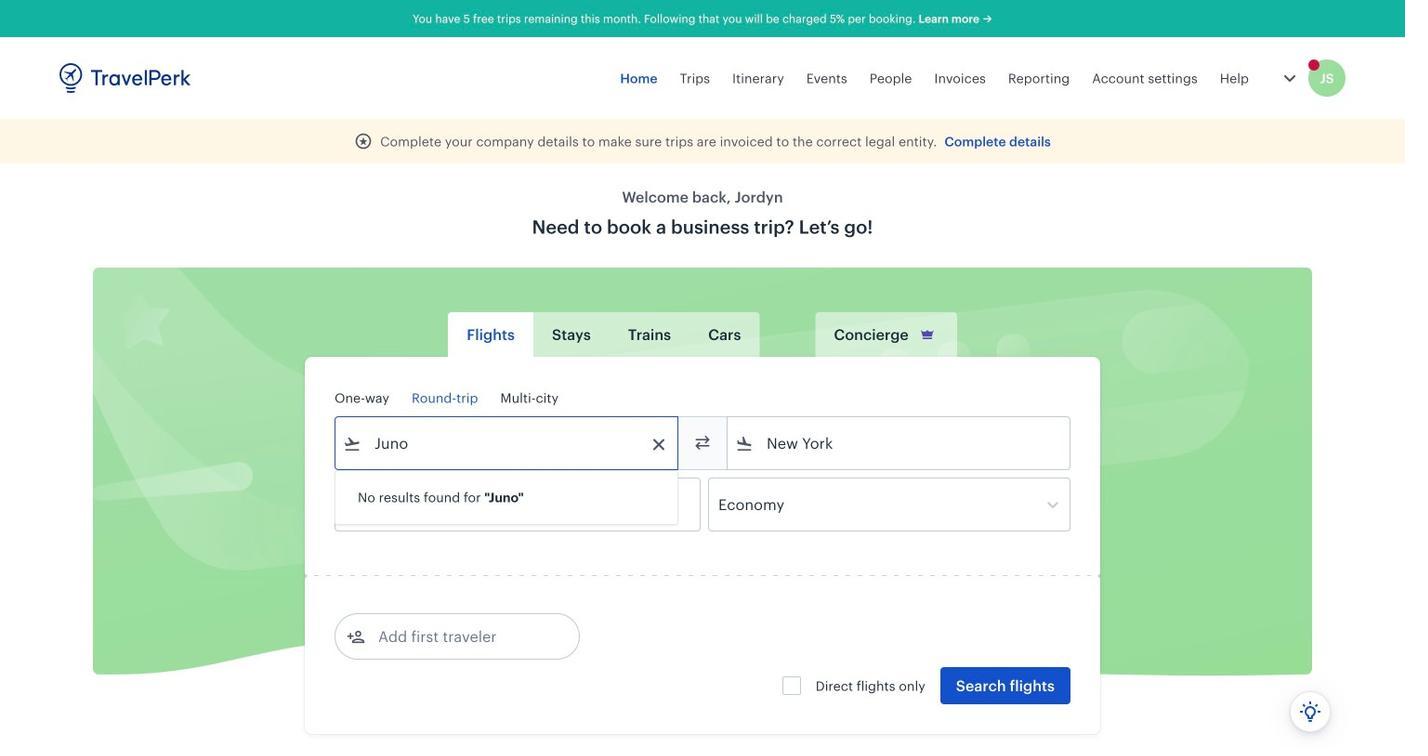 Task type: describe. For each thing, give the bounding box(es) containing it.
Return text field
[[472, 479, 569, 531]]

To search field
[[754, 429, 1046, 458]]



Task type: locate. For each thing, give the bounding box(es) containing it.
From search field
[[362, 429, 654, 458]]

Add first traveler search field
[[365, 622, 559, 652]]

Depart text field
[[362, 479, 458, 531]]



